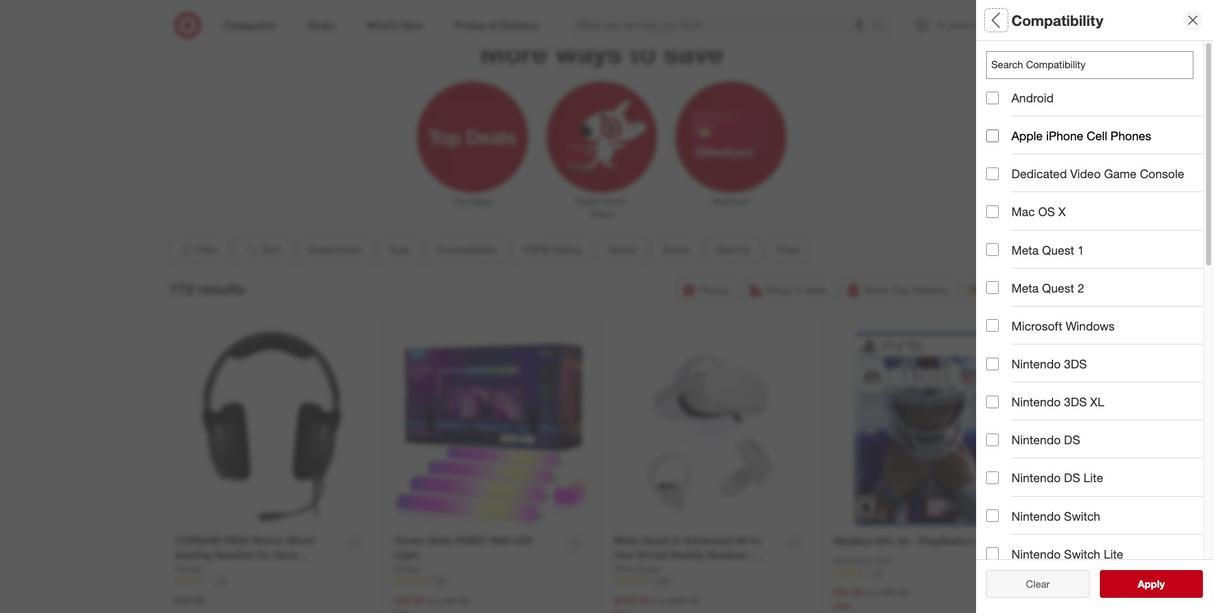 Task type: locate. For each thing, give the bounding box(es) containing it.
2 headset from the left
[[707, 549, 747, 561]]

brand button down 1
[[987, 262, 1204, 307]]

0 vertical spatial brand
[[663, 243, 690, 256]]

0 vertical spatial type button
[[987, 85, 1204, 130]]

0 horizontal spatial brand
[[663, 243, 690, 256]]

nintendo ds
[[1012, 433, 1081, 447]]

1 vertical spatial compatibility button
[[426, 236, 507, 264]]

govee up the light
[[394, 534, 425, 547]]

None text field
[[987, 51, 1194, 79]]

by
[[740, 243, 751, 256], [1015, 320, 1029, 334]]

type
[[987, 98, 1013, 113], [389, 243, 410, 256]]

govee down the light
[[394, 563, 420, 574]]

0 vertical spatial deals
[[470, 196, 492, 207]]

rating down nintendo switch
[[1024, 541, 1061, 555]]

reg down 103
[[427, 595, 440, 606]]

Nintendo 3DS XL checkbox
[[987, 395, 999, 408]]

0 horizontal spatial reg
[[427, 595, 440, 606]]

$34.99 reg $69.99 sale
[[834, 586, 909, 611]]

price button
[[766, 236, 811, 264], [987, 351, 1204, 395]]

ds up nintendo switch
[[1064, 471, 1081, 485]]

pickup button
[[676, 276, 738, 304]]

1 horizontal spatial deals
[[987, 408, 1019, 423]]

meta quest 2: advanced all-in-one virtual reality headset - 128gb image
[[614, 332, 809, 526], [614, 332, 809, 526]]

3ds down microsoft windows on the bottom of the page
[[1064, 356, 1087, 371]]

day
[[893, 284, 910, 297]]

2 nintendo from the top
[[1012, 394, 1061, 409]]

price button down windows
[[987, 351, 1204, 395]]

1 nintendo from the top
[[1012, 356, 1061, 371]]

1 vertical spatial brand
[[987, 275, 1021, 290]]

deals inside button
[[987, 408, 1019, 423]]

madden nfl 24 - playstation 5 image
[[834, 332, 1030, 527], [834, 332, 1030, 527]]

3ds left xl
[[1064, 394, 1087, 409]]

0 vertical spatial esrb rating
[[987, 187, 1060, 201]]

sold down shipping button
[[987, 320, 1012, 334]]

2:
[[673, 534, 681, 547]]

sold by up pickup
[[716, 243, 751, 256]]

1 horizontal spatial -
[[912, 535, 916, 547]]

0 vertical spatial govee
[[394, 534, 425, 547]]

same day delivery button
[[840, 276, 958, 304]]

0 vertical spatial results
[[198, 280, 245, 298]]

nintendo for nintendo 3ds xl
[[1012, 394, 1061, 409]]

0 vertical spatial compatibility
[[1012, 11, 1104, 29]]

results right 772
[[198, 280, 245, 298]]

2 switch from the top
[[1064, 547, 1101, 561]]

1 horizontal spatial compatibility button
[[987, 130, 1204, 174]]

Apple iPhone Cell Phones checkbox
[[987, 129, 999, 142]]

shipping
[[986, 284, 1026, 297]]

sold
[[716, 243, 737, 256], [987, 320, 1012, 334]]

shop in store
[[767, 284, 827, 297]]

rating down target
[[552, 243, 582, 256]]

$48.99 reg $69.99
[[394, 594, 469, 607]]

1 vertical spatial sold by
[[987, 320, 1029, 334]]

0 vertical spatial lite
[[1084, 471, 1104, 485]]

corsair hs35 stereo wired gaming headset for xbox one/playstation 4/nintendo switch/pc image
[[174, 332, 369, 526], [174, 332, 369, 526]]

compatibility right the all
[[1012, 11, 1104, 29]]

1 horizontal spatial $69.99
[[882, 587, 909, 598]]

quest up virtual
[[642, 534, 670, 547]]

clear
[[1020, 578, 1044, 590], [1026, 578, 1050, 590]]

gaming
[[174, 549, 212, 561]]

sold by inside all filters dialog
[[987, 320, 1029, 334]]

2
[[1078, 280, 1085, 295]]

by inside all filters dialog
[[1015, 320, 1029, 334]]

0 horizontal spatial type button
[[378, 236, 421, 264]]

rating for top the esrb rating button
[[1023, 187, 1060, 201]]

5 nintendo from the top
[[1012, 509, 1061, 523]]

see results button
[[1100, 570, 1203, 598]]

$69.99 inside $48.99 reg $69.99
[[443, 595, 469, 606]]

brand down meta quest 1 checkbox
[[987, 275, 1021, 290]]

1 vertical spatial esrb rating
[[523, 243, 582, 256]]

0 horizontal spatial by
[[740, 243, 751, 256]]

top deals
[[453, 196, 492, 207]]

nintendo up clear button
[[1012, 547, 1061, 561]]

headset down hs35 at the left bottom
[[215, 549, 255, 561]]

0 horizontal spatial type
[[389, 243, 410, 256]]

1 horizontal spatial type button
[[987, 85, 1204, 130]]

esrb rating up mac
[[987, 187, 1060, 201]]

headset inside corsair hs35 stereo wired gaming headset for xbox one/playstation 4/nintendo switch/pc
[[215, 549, 255, 561]]

windows
[[1066, 318, 1115, 333]]

0 horizontal spatial $69.99
[[443, 595, 469, 606]]

ds down nintendo 3ds xl
[[1064, 433, 1081, 447]]

esrb inside all filters dialog
[[987, 187, 1019, 201]]

Nintendo Switch Lite checkbox
[[987, 548, 999, 560]]

clear left all
[[1020, 578, 1044, 590]]

6 nintendo from the top
[[1012, 547, 1061, 561]]

headset down all-
[[707, 549, 747, 561]]

sold up pickup
[[716, 243, 737, 256]]

2 ds from the top
[[1064, 471, 1081, 485]]

$69.99 down arts
[[882, 587, 909, 598]]

quest left 2
[[1042, 280, 1075, 295]]

- inside the madden nfl 24 - playstation 5 link
[[912, 535, 916, 547]]

1 horizontal spatial brand
[[987, 275, 1021, 290]]

4 nintendo from the top
[[1012, 471, 1061, 485]]

switch
[[1064, 509, 1101, 523], [1064, 547, 1101, 561]]

sort button
[[234, 236, 292, 264]]

meta right meta quest 1 checkbox
[[1012, 242, 1039, 257]]

genre inside all filters dialog
[[987, 231, 1021, 246]]

department button
[[987, 41, 1204, 85], [297, 236, 373, 264]]

1 vertical spatial price
[[987, 364, 1016, 378]]

nintendo down condition
[[1012, 471, 1061, 485]]

target circle™ offers
[[575, 196, 629, 219]]

in-
[[751, 534, 764, 547]]

1 vertical spatial esrb
[[523, 243, 550, 256]]

quest down virtual
[[637, 563, 661, 574]]

3 nintendo from the top
[[1012, 433, 1061, 447]]

0 horizontal spatial price
[[777, 243, 800, 256]]

target holiday price match guarantee image
[[223, 0, 981, 23]]

brand up pickup button
[[663, 243, 690, 256]]

0 vertical spatial rating
[[1023, 187, 1060, 201]]

1 horizontal spatial esrb rating button
[[987, 174, 1204, 218]]

department
[[987, 54, 1055, 69], [308, 243, 362, 256]]

quest inside meta quest 2: advanced all-in- one virtual reality headset - 128gb
[[642, 534, 670, 547]]

sold by button
[[706, 236, 761, 264], [987, 307, 1204, 351]]

type button
[[987, 85, 1204, 130], [378, 236, 421, 264]]

1 vertical spatial price button
[[987, 351, 1204, 395]]

genre button down offers
[[598, 236, 647, 264]]

- right 24
[[912, 535, 916, 547]]

nintendo up guest rating
[[1012, 509, 1061, 523]]

pickup
[[700, 284, 730, 297]]

Dedicated Video Game Console checkbox
[[987, 167, 999, 180]]

1 ds from the top
[[1064, 433, 1081, 447]]

ds for nintendo ds lite
[[1064, 471, 1081, 485]]

compatibility button
[[987, 130, 1204, 174], [426, 236, 507, 264]]

shop in store button
[[743, 276, 835, 304]]

5
[[976, 535, 982, 547]]

nintendo for nintendo switch
[[1012, 509, 1061, 523]]

1 horizontal spatial price
[[987, 364, 1016, 378]]

0 vertical spatial switch
[[1064, 509, 1101, 523]]

results right see
[[1146, 578, 1179, 590]]

1 horizontal spatial sold by
[[987, 320, 1029, 334]]

1 horizontal spatial headset
[[707, 549, 747, 561]]

0 vertical spatial esrb
[[987, 187, 1019, 201]]

$49.99
[[174, 594, 205, 607]]

nintendo up condition
[[1012, 433, 1061, 447]]

reg inside $48.99 reg $69.99
[[427, 595, 440, 606]]

lite
[[1084, 471, 1104, 485], [1104, 547, 1124, 561]]

1
[[1078, 242, 1085, 257]]

genre button up 2
[[987, 218, 1204, 262]]

2 govee from the top
[[394, 563, 420, 574]]

deals up nintendo ds option
[[987, 408, 1019, 423]]

1 horizontal spatial sold
[[987, 320, 1012, 334]]

switch down nintendo switch
[[1064, 547, 1101, 561]]

1 vertical spatial compatibility
[[987, 143, 1063, 157]]

type inside all filters dialog
[[987, 98, 1013, 113]]

1 vertical spatial results
[[1146, 578, 1179, 590]]

nintendo down microsoft
[[1012, 356, 1061, 371]]

quest inside meta quest link
[[637, 563, 661, 574]]

1 vertical spatial type button
[[378, 236, 421, 264]]

reg down 1605
[[653, 595, 666, 606]]

quest for 1
[[1042, 242, 1075, 257]]

quest for 2:
[[642, 534, 670, 547]]

0 vertical spatial by
[[740, 243, 751, 256]]

brand button up pickup button
[[652, 236, 701, 264]]

nintendo switch
[[1012, 509, 1101, 523]]

all filters dialog
[[977, 0, 1214, 613]]

results for 772 results
[[198, 280, 245, 298]]

2 vertical spatial rating
[[1024, 541, 1061, 555]]

$69.99 down 103
[[443, 595, 469, 606]]

meta inside meta quest 2: advanced all-in- one virtual reality headset - 128gb
[[614, 534, 639, 547]]

0 horizontal spatial sold
[[716, 243, 737, 256]]

genre down 'mac os x' option
[[987, 231, 1021, 246]]

sold by button down 2
[[987, 307, 1204, 351]]

price up nintendo 3ds xl option
[[987, 364, 1016, 378]]

govee link
[[394, 562, 420, 575]]

1 horizontal spatial genre button
[[987, 218, 1204, 262]]

quest left 1
[[1042, 242, 1075, 257]]

nintendo switch lite
[[1012, 547, 1124, 561]]

0 horizontal spatial headset
[[215, 549, 255, 561]]

1 vertical spatial switch
[[1064, 547, 1101, 561]]

target
[[575, 196, 599, 207]]

2 3ds from the top
[[1064, 394, 1087, 409]]

stereo
[[252, 534, 284, 547]]

nintendo for nintendo switch lite
[[1012, 547, 1061, 561]]

genre down offers
[[608, 243, 636, 256]]

1 horizontal spatial type
[[987, 98, 1013, 113]]

apple iphone cell phones
[[1012, 128, 1152, 143]]

deals right the top
[[470, 196, 492, 207]]

1 headset from the left
[[215, 549, 255, 561]]

0 vertical spatial type
[[987, 98, 1013, 113]]

1 horizontal spatial genre
[[987, 231, 1021, 246]]

0 horizontal spatial sold by button
[[706, 236, 761, 264]]

0 vertical spatial esrb rating button
[[987, 174, 1204, 218]]

1 vertical spatial govee
[[394, 563, 420, 574]]

0 horizontal spatial department
[[308, 243, 362, 256]]

meta quest link
[[614, 562, 661, 575]]

by down redcard™
[[740, 243, 751, 256]]

0 vertical spatial price
[[777, 243, 800, 256]]

0 horizontal spatial esrb
[[523, 243, 550, 256]]

headset
[[215, 549, 255, 561], [707, 549, 747, 561]]

1 horizontal spatial esrb
[[987, 187, 1019, 201]]

1 vertical spatial -
[[750, 549, 754, 561]]

0 vertical spatial compatibility button
[[987, 130, 1204, 174]]

advanced
[[684, 534, 732, 547]]

rating
[[1023, 187, 1060, 201], [552, 243, 582, 256], [1024, 541, 1061, 555]]

hs35
[[224, 534, 249, 547]]

reg for $34.99
[[867, 587, 880, 598]]

2 clear from the left
[[1026, 578, 1050, 590]]

price
[[777, 243, 800, 256], [987, 364, 1016, 378]]

clear all button
[[987, 570, 1090, 598]]

android
[[1012, 90, 1054, 105]]

1 horizontal spatial by
[[1015, 320, 1029, 334]]

reg down 39
[[867, 587, 880, 598]]

ds
[[1064, 433, 1081, 447], [1064, 471, 1081, 485]]

0 horizontal spatial department button
[[297, 236, 373, 264]]

genre button
[[987, 218, 1204, 262], [598, 236, 647, 264]]

- down "in-"
[[750, 549, 754, 561]]

featured
[[987, 497, 1037, 511]]

more ways to save
[[480, 36, 724, 69]]

1 vertical spatial sold
[[987, 320, 1012, 334]]

redcard™ link
[[667, 79, 796, 208]]

price up shop in store button at top right
[[777, 243, 800, 256]]

microsoft windows
[[1012, 318, 1115, 333]]

brand inside all filters dialog
[[987, 275, 1021, 290]]

reg inside $34.99 reg $69.99 sale
[[867, 587, 880, 598]]

mac
[[1012, 204, 1035, 219]]

meta
[[1012, 242, 1039, 257], [1012, 280, 1039, 295], [614, 534, 639, 547], [614, 563, 634, 574]]

0 horizontal spatial esrb rating
[[523, 243, 582, 256]]

switch up 'guest rating' button
[[1064, 509, 1101, 523]]

1 govee from the top
[[394, 534, 425, 547]]

sold by down 'shipping'
[[987, 320, 1029, 334]]

meta quest 2
[[1012, 280, 1085, 295]]

price button up shop in store button at top right
[[766, 236, 811, 264]]

govee inside govee glide rgbic wall led light
[[394, 534, 425, 547]]

0 vertical spatial -
[[912, 535, 916, 547]]

103 link
[[394, 575, 589, 586]]

esrb rating down target
[[523, 243, 582, 256]]

0 horizontal spatial genre
[[608, 243, 636, 256]]

1 vertical spatial deals
[[987, 408, 1019, 423]]

1 switch from the top
[[1064, 509, 1101, 523]]

0 horizontal spatial price button
[[766, 236, 811, 264]]

results inside see results button
[[1146, 578, 1179, 590]]

1 clear from the left
[[1020, 578, 1044, 590]]

esrb
[[987, 187, 1019, 201], [523, 243, 550, 256]]

compatibility inside dialog
[[1012, 11, 1104, 29]]

1 vertical spatial esrb rating button
[[512, 236, 592, 264]]

2 horizontal spatial reg
[[867, 587, 880, 598]]

apply button
[[1100, 570, 1203, 598]]

govee glide rgbic wall led light image
[[394, 332, 589, 526], [394, 332, 589, 526]]

0 vertical spatial 3ds
[[1064, 356, 1087, 371]]

3ds for nintendo 3ds
[[1064, 356, 1087, 371]]

1 vertical spatial lite
[[1104, 547, 1124, 561]]

1 vertical spatial 3ds
[[1064, 394, 1087, 409]]

sold by button up pickup
[[706, 236, 761, 264]]

1 horizontal spatial department
[[987, 54, 1055, 69]]

1 3ds from the top
[[1064, 356, 1087, 371]]

sale
[[834, 601, 852, 611]]

compatibility down the top
[[437, 243, 497, 256]]

$69.99 inside $34.99 reg $69.99 sale
[[882, 587, 909, 598]]

xbox
[[274, 549, 298, 561]]

0 horizontal spatial results
[[198, 280, 245, 298]]

price inside all filters dialog
[[987, 364, 1016, 378]]

103
[[434, 576, 446, 585]]

esrb rating button
[[987, 174, 1204, 218], [512, 236, 592, 264]]

reg for $48.99
[[427, 595, 440, 606]]

rating up mac os x
[[1023, 187, 1060, 201]]

compatibility up dedicated
[[987, 143, 1063, 157]]

clear inside button
[[1020, 578, 1044, 590]]

clear inside button
[[1026, 578, 1050, 590]]

0 horizontal spatial -
[[750, 549, 754, 561]]

Meta Quest 1 checkbox
[[987, 243, 999, 256]]

reg for $249.99
[[653, 595, 666, 606]]

meta up one on the right bottom of page
[[614, 534, 639, 547]]

see
[[1125, 578, 1143, 590]]

1 horizontal spatial esrb rating
[[987, 187, 1060, 201]]

1 horizontal spatial results
[[1146, 578, 1179, 590]]

0 vertical spatial ds
[[1064, 433, 1081, 447]]

nintendo up nintendo ds at bottom right
[[1012, 394, 1061, 409]]

reg inside $249.99 reg $299.99
[[653, 595, 666, 606]]

meta for meta quest 2
[[1012, 280, 1039, 295]]

1 horizontal spatial sold by button
[[987, 307, 1204, 351]]

0 vertical spatial sold by
[[716, 243, 751, 256]]

department inside all filters dialog
[[987, 54, 1055, 69]]

govee
[[394, 534, 425, 547], [394, 563, 420, 574]]

1 vertical spatial by
[[1015, 320, 1029, 334]]

meta down one on the right bottom of page
[[614, 563, 634, 574]]

console
[[1140, 166, 1185, 181]]

meta right meta quest 2 option
[[1012, 280, 1039, 295]]

1 horizontal spatial department button
[[987, 41, 1204, 85]]

rating for 'guest rating' button
[[1024, 541, 1061, 555]]

switch for nintendo switch lite
[[1064, 547, 1101, 561]]

meta for meta quest
[[614, 563, 634, 574]]

0 vertical spatial department
[[987, 54, 1055, 69]]

clear down guest rating
[[1026, 578, 1050, 590]]

by right microsoft windows checkbox
[[1015, 320, 1029, 334]]

Mac OS X checkbox
[[987, 205, 999, 218]]

1 vertical spatial ds
[[1064, 471, 1081, 485]]



Task type: vqa. For each thing, say whether or not it's contained in the screenshot.
the right Diapers
no



Task type: describe. For each thing, give the bounding box(es) containing it.
offers
[[590, 209, 614, 219]]

corsair link
[[174, 562, 203, 575]]

top deals link
[[408, 79, 537, 208]]

shop
[[767, 284, 791, 297]]

1605
[[654, 576, 670, 585]]

one/playstation
[[174, 563, 252, 576]]

meta quest
[[614, 563, 661, 574]]

arts
[[876, 555, 893, 566]]

phones
[[1111, 128, 1152, 143]]

Meta Quest 2 checkbox
[[987, 281, 999, 294]]

x
[[1059, 204, 1066, 219]]

clear for clear
[[1026, 578, 1050, 590]]

wired
[[286, 534, 314, 547]]

clear button
[[987, 570, 1090, 598]]

switch for nintendo switch
[[1064, 509, 1101, 523]]

compatibility inside all filters dialog
[[987, 143, 1063, 157]]

cell
[[1087, 128, 1108, 143]]

nintendo for nintendo ds lite
[[1012, 471, 1061, 485]]

0 vertical spatial department button
[[987, 41, 1204, 85]]

os
[[1039, 204, 1056, 219]]

nintendo 3ds
[[1012, 356, 1087, 371]]

2 vertical spatial compatibility
[[437, 243, 497, 256]]

ds for nintendo ds
[[1064, 433, 1081, 447]]

$69.99 for $48.99
[[443, 595, 469, 606]]

1605 link
[[614, 575, 809, 586]]

mac os x
[[1012, 204, 1066, 219]]

1 vertical spatial sold by button
[[987, 307, 1204, 351]]

corsair hs35 stereo wired gaming headset for xbox one/playstation 4/nintendo switch/pc link
[[174, 534, 339, 590]]

nintendo 3ds xl
[[1012, 394, 1105, 409]]

nintendo for nintendo ds
[[1012, 433, 1061, 447]]

see results
[[1125, 578, 1179, 590]]

quest for 2
[[1042, 280, 1075, 295]]

dedicated video game console
[[1012, 166, 1185, 181]]

1 vertical spatial rating
[[552, 243, 582, 256]]

iphone
[[1047, 128, 1084, 143]]

corsair
[[174, 563, 203, 574]]

$34.99
[[834, 586, 865, 599]]

Nintendo DS checkbox
[[987, 433, 999, 446]]

madden
[[834, 535, 873, 547]]

$249.99
[[614, 594, 650, 607]]

0 horizontal spatial genre button
[[598, 236, 647, 264]]

none text field inside compatibility dialog
[[987, 51, 1194, 79]]

glide
[[428, 534, 452, 547]]

nfl
[[876, 535, 895, 547]]

filters
[[1008, 11, 1047, 29]]

search button
[[869, 11, 899, 42]]

rgbic
[[455, 534, 488, 547]]

clear for clear all
[[1020, 578, 1044, 590]]

more
[[480, 36, 548, 69]]

search
[[869, 20, 899, 33]]

3ds for nintendo 3ds xl
[[1064, 394, 1087, 409]]

same day delivery
[[864, 284, 949, 297]]

switch/pc
[[174, 577, 225, 590]]

0 horizontal spatial deals
[[470, 196, 492, 207]]

ways
[[555, 36, 622, 69]]

Nintendo 3DS checkbox
[[987, 357, 999, 370]]

0 horizontal spatial sold by
[[716, 243, 751, 256]]

virtual
[[637, 549, 668, 561]]

compatibility dialog
[[977, 0, 1214, 613]]

0 horizontal spatial compatibility button
[[426, 236, 507, 264]]

Nintendo DS Lite checkbox
[[987, 472, 999, 484]]

1 horizontal spatial brand button
[[987, 262, 1204, 307]]

1 horizontal spatial price button
[[987, 351, 1204, 395]]

to
[[630, 36, 656, 69]]

corsair hs35 stereo wired gaming headset for xbox one/playstation 4/nintendo switch/pc
[[174, 534, 314, 590]]

0 vertical spatial price button
[[766, 236, 811, 264]]

0 horizontal spatial esrb rating button
[[512, 236, 592, 264]]

circle™
[[602, 196, 629, 207]]

lite for nintendo ds lite
[[1084, 471, 1104, 485]]

- inside meta quest 2: advanced all-in- one virtual reality headset - 128gb
[[750, 549, 754, 561]]

microsoft
[[1012, 318, 1063, 333]]

results for see results
[[1146, 578, 1179, 590]]

esrb rating inside all filters dialog
[[987, 187, 1060, 201]]

lite for nintendo switch lite
[[1104, 547, 1124, 561]]

What can we help you find? suggestions appear below search field
[[570, 11, 878, 39]]

Android checkbox
[[987, 91, 999, 104]]

1 vertical spatial department
[[308, 243, 362, 256]]

128gb
[[614, 563, 646, 576]]

0 vertical spatial sold by button
[[706, 236, 761, 264]]

govee glide rgbic wall led light
[[394, 534, 533, 561]]

corsair
[[174, 534, 221, 547]]

govee for govee glide rgbic wall led light
[[394, 534, 425, 547]]

meta for meta quest 2: advanced all-in- one virtual reality headset - 128gb
[[614, 534, 639, 547]]

24
[[898, 535, 909, 547]]

filter
[[197, 243, 219, 256]]

govee glide rgbic wall led light link
[[394, 534, 559, 562]]

electronic arts
[[834, 555, 893, 566]]

same
[[864, 284, 890, 297]]

video
[[1071, 166, 1101, 181]]

nintendo for nintendo 3ds
[[1012, 356, 1061, 371]]

in
[[794, 284, 802, 297]]

8
[[1023, 13, 1027, 21]]

meta quest 1
[[1012, 242, 1085, 257]]

$69.99 for $34.99
[[882, 587, 909, 598]]

headset inside meta quest 2: advanced all-in- one virtual reality headset - 128gb
[[707, 549, 747, 561]]

0 horizontal spatial brand button
[[652, 236, 701, 264]]

1 vertical spatial department button
[[297, 236, 373, 264]]

one
[[614, 549, 634, 561]]

sold inside all filters dialog
[[987, 320, 1012, 334]]

wall
[[490, 534, 510, 547]]

meta quest 2: advanced all-in- one virtual reality headset - 128gb link
[[614, 534, 779, 576]]

meta for meta quest 1
[[1012, 242, 1039, 257]]

guest rating button
[[987, 528, 1204, 572]]

all
[[1047, 578, 1057, 590]]

Microsoft Windows checkbox
[[987, 319, 999, 332]]

featured button
[[987, 484, 1204, 528]]

xl
[[1091, 394, 1105, 409]]

8 link
[[1004, 11, 1032, 39]]

clear all
[[1020, 578, 1057, 590]]

4/nintendo
[[255, 563, 308, 576]]

save
[[664, 36, 724, 69]]

$249.99 reg $299.99
[[614, 594, 700, 607]]

light
[[394, 549, 419, 561]]

meta quest 2: advanced all-in- one virtual reality headset - 128gb
[[614, 534, 764, 576]]

Nintendo Switch checkbox
[[987, 510, 999, 522]]

electronic arts link
[[834, 554, 893, 567]]

0 vertical spatial sold
[[716, 243, 737, 256]]

all
[[987, 11, 1004, 29]]

electronic
[[834, 555, 874, 566]]

772 results
[[170, 280, 245, 298]]

deals button
[[987, 395, 1204, 439]]

guest
[[987, 541, 1020, 555]]

1 vertical spatial type
[[389, 243, 410, 256]]

condition
[[987, 452, 1042, 467]]

all filters
[[987, 11, 1047, 29]]

store
[[804, 284, 827, 297]]

39 link
[[834, 567, 1030, 578]]

govee for govee
[[394, 563, 420, 574]]

$48.99
[[394, 594, 425, 607]]

guest rating
[[987, 541, 1061, 555]]



